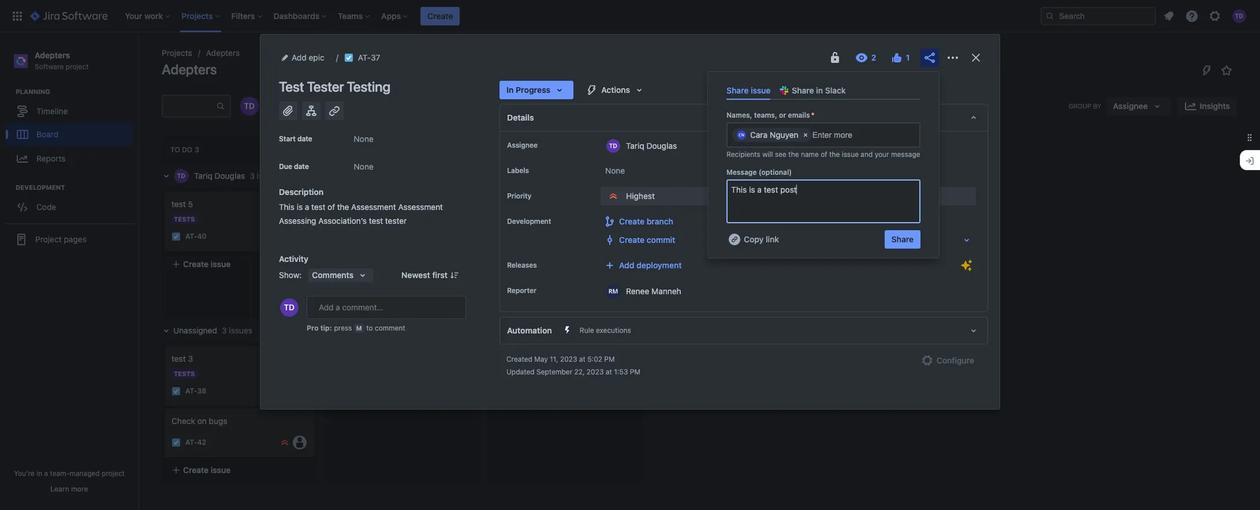 Task type: vqa. For each thing, say whether or not it's contained in the screenshot.
test
yes



Task type: locate. For each thing, give the bounding box(es) containing it.
2 horizontal spatial 3
[[250, 171, 255, 181]]

the up association's
[[337, 202, 349, 212]]

the inside 'description this is a test of the assessment assessment assessing association's test tester'
[[337, 202, 349, 212]]

0 vertical spatial task image
[[334, 272, 344, 282]]

at- inside at-40 link
[[185, 232, 197, 241]]

a inside 'description this is a test of the assessment assessment assessing association's test tester'
[[305, 202, 309, 212]]

of for name
[[821, 150, 828, 159]]

1 assessment from the left
[[351, 202, 396, 212]]

deployment
[[637, 261, 682, 270]]

created
[[507, 355, 533, 364]]

the for recipients will see the name of the issue and your message
[[830, 150, 840, 159]]

project right software
[[66, 62, 89, 71]]

adepters
[[206, 48, 240, 58], [35, 50, 70, 60], [162, 61, 217, 77]]

assessing
[[279, 216, 316, 226]]

date right due
[[294, 162, 309, 171]]

0 vertical spatial in
[[816, 85, 823, 95]]

2023 right 11,
[[560, 355, 577, 364]]

jira software image
[[30, 9, 108, 23], [30, 9, 108, 23]]

at-37
[[358, 53, 380, 62], [348, 221, 369, 230]]

test tester testing dialog
[[261, 35, 1000, 410]]

unassigned
[[173, 326, 217, 336]]

profile image of tariq douglas image
[[280, 299, 299, 317]]

0 horizontal spatial 2023
[[560, 355, 577, 364]]

0 horizontal spatial project
[[66, 62, 89, 71]]

may
[[535, 355, 548, 364]]

1 vertical spatial done
[[562, 376, 582, 386]]

in for share
[[816, 85, 823, 95]]

add up renee
[[619, 261, 635, 270]]

test tester testing up tester at the top left of page
[[334, 199, 405, 209]]

tab list
[[722, 81, 925, 100]]

in
[[333, 146, 340, 154]]

1 horizontal spatial in
[[816, 85, 823, 95]]

1 horizontal spatial 3
[[222, 326, 227, 336]]

a right is
[[305, 202, 309, 212]]

at- for at-40 link
[[185, 232, 197, 241]]

0 vertical spatial test tester testing
[[279, 79, 391, 95]]

automations menu button icon image
[[1200, 63, 1214, 77]]

0 vertical spatial 2023
[[560, 355, 577, 364]]

0 horizontal spatial tariq
[[194, 171, 212, 181]]

0 horizontal spatial of
[[328, 202, 335, 212]]

to do element
[[170, 146, 202, 154]]

of for test
[[328, 202, 335, 212]]

newest first image
[[450, 271, 459, 280]]

0 vertical spatial test
[[279, 79, 304, 95]]

0 vertical spatial issues
[[257, 171, 280, 181]]

0 vertical spatial tariq
[[626, 141, 645, 150]]

2023 down 5:02
[[587, 368, 604, 377]]

assignee: tariq douglas image for at-49
[[456, 270, 470, 284]]

assignee: tariq douglas image right medium image
[[456, 270, 470, 284]]

testing up tester at the top left of page
[[378, 199, 405, 209]]

1 horizontal spatial assessment
[[398, 202, 443, 212]]

at- for at-42 link
[[185, 439, 197, 447]]

1 vertical spatial project
[[102, 470, 125, 478]]

0 horizontal spatial test
[[279, 79, 304, 95]]

assessment
[[351, 202, 396, 212], [398, 202, 443, 212]]

1 horizontal spatial at
[[606, 368, 612, 377]]

test left tester at the top left of page
[[369, 216, 383, 226]]

done up labels
[[496, 146, 516, 154]]

2 create issue from the top
[[183, 465, 231, 475]]

create inside 'create branch' link
[[619, 217, 645, 226]]

of right the name
[[821, 150, 828, 159]]

at-37 link left tester at the top left of page
[[348, 221, 369, 231]]

1 vertical spatial testing
[[378, 199, 405, 209]]

tariq
[[626, 141, 645, 150], [194, 171, 212, 181]]

adepters software project
[[35, 50, 89, 71]]

task image right assessing
[[334, 221, 344, 230]]

start date
[[279, 135, 312, 143]]

2 horizontal spatial the
[[830, 150, 840, 159]]

of inside 'description this is a test of the assessment assessment assessing association's test tester'
[[328, 202, 335, 212]]

done
[[496, 146, 516, 154], [562, 376, 582, 386]]

0 vertical spatial at
[[579, 355, 586, 364]]

on
[[197, 416, 207, 426]]

3 left due
[[250, 171, 255, 181]]

slack
[[825, 85, 846, 95]]

0 vertical spatial create issue
[[183, 259, 231, 269]]

test tester testing up 'add a child issue' icon
[[279, 79, 391, 95]]

49
[[360, 273, 369, 281]]

1 vertical spatial in
[[37, 470, 42, 478]]

testing
[[347, 79, 391, 95], [378, 199, 405, 209]]

add left epic
[[292, 53, 307, 62]]

insights image
[[1184, 99, 1198, 113]]

or
[[779, 111, 786, 120]]

1 horizontal spatial issues
[[257, 171, 280, 181]]

tip:
[[320, 324, 332, 333]]

issue
[[751, 85, 771, 95], [842, 150, 859, 159], [211, 259, 231, 269], [211, 465, 231, 475]]

1 horizontal spatial a
[[305, 202, 309, 212]]

0 horizontal spatial share
[[727, 85, 749, 95]]

2 horizontal spatial share
[[892, 235, 914, 244]]

epic
[[309, 53, 325, 62]]

create commit
[[619, 235, 675, 245]]

add a child issue image
[[304, 104, 318, 118]]

tariq up highest
[[626, 141, 645, 150]]

see
[[534, 376, 549, 386]]

project
[[35, 234, 62, 244]]

issues down 5:02
[[584, 376, 608, 386]]

2 assessment from the left
[[398, 202, 443, 212]]

at-42
[[185, 439, 206, 447]]

test left the 5
[[172, 199, 186, 209]]

assignee: tariq douglas image
[[293, 230, 307, 244], [456, 270, 470, 284]]

tariq douglas
[[626, 141, 677, 150]]

0 vertical spatial date
[[297, 135, 312, 143]]

2 vertical spatial 3
[[188, 354, 193, 364]]

douglas for tariq douglas 3 issues
[[215, 171, 245, 181]]

at-49
[[348, 273, 369, 281]]

date for due date
[[294, 162, 309, 171]]

description
[[279, 187, 324, 197]]

add deployment button
[[601, 256, 976, 275]]

0 horizontal spatial the
[[337, 202, 349, 212]]

2 vertical spatial issues
[[584, 376, 608, 386]]

douglas for tariq douglas
[[647, 141, 677, 150]]

share in slack
[[792, 85, 846, 95]]

copy link button
[[727, 231, 780, 249]]

0 vertical spatial project
[[66, 62, 89, 71]]

pm right 1:53
[[630, 368, 641, 377]]

0 horizontal spatial issues
[[229, 326, 252, 336]]

1 vertical spatial 3
[[222, 326, 227, 336]]

0 horizontal spatial assignee: tariq douglas image
[[293, 230, 307, 244]]

1 vertical spatial date
[[294, 162, 309, 171]]

0 vertical spatial assignee: tariq douglas image
[[293, 230, 307, 244]]

at-37 left tester at the top left of page
[[348, 221, 369, 230]]

in right "you're"
[[37, 470, 42, 478]]

project pages
[[35, 234, 87, 244]]

0 horizontal spatial done
[[496, 146, 516, 154]]

test right is
[[311, 202, 325, 212]]

at left 5:02
[[579, 355, 586, 364]]

(optional)
[[759, 168, 792, 177]]

1 vertical spatial douglas
[[215, 171, 245, 181]]

will
[[763, 150, 773, 159]]

description this is a test of the assessment assessment assessing association's test tester
[[279, 187, 445, 226]]

0 vertical spatial testing
[[347, 79, 391, 95]]

1 horizontal spatial add
[[619, 261, 635, 270]]

1 vertical spatial at-37
[[348, 221, 369, 230]]

renee
[[626, 286, 649, 296]]

1 horizontal spatial test
[[334, 199, 350, 209]]

unassigned 3 issues
[[173, 326, 252, 336]]

Search field
[[1041, 7, 1156, 25]]

board link
[[6, 123, 133, 146]]

activity
[[279, 254, 308, 264]]

september
[[537, 368, 573, 377]]

2023
[[560, 355, 577, 364], [587, 368, 604, 377]]

date right the start
[[297, 135, 312, 143]]

add for add epic
[[292, 53, 307, 62]]

1 vertical spatial at-37 link
[[348, 221, 369, 231]]

tester up association's
[[352, 199, 376, 209]]

tester inside dialog
[[307, 79, 344, 95]]

tester
[[307, 79, 344, 95], [352, 199, 376, 209]]

task image left at-38 link
[[172, 387, 181, 396]]

at left 1:53
[[606, 368, 612, 377]]

copy link to issue image
[[378, 53, 387, 62]]

you're
[[14, 470, 35, 478]]

add inside popup button
[[292, 53, 307, 62]]

actions image
[[946, 51, 960, 65]]

2 create issue button from the top
[[165, 460, 315, 481]]

create inside create commit dropdown button
[[619, 235, 645, 245]]

1 horizontal spatial douglas
[[647, 141, 677, 150]]

1 vertical spatial of
[[328, 202, 335, 212]]

assignee: tariq douglas image down assessing
[[293, 230, 307, 244]]

create issue down 40
[[183, 259, 231, 269]]

at- inside test tester testing dialog
[[358, 53, 371, 62]]

tariq down the to do element
[[194, 171, 212, 181]]

3 down "unassigned"
[[188, 354, 193, 364]]

task image left at-40 link
[[172, 232, 181, 241]]

37 for at-37 link to the top
[[371, 53, 380, 62]]

the
[[789, 150, 799, 159], [830, 150, 840, 159], [337, 202, 349, 212]]

testing down copy link to issue icon
[[347, 79, 391, 95]]

the right see
[[789, 150, 799, 159]]

0 horizontal spatial tester
[[307, 79, 344, 95]]

37 inside test tester testing dialog
[[371, 53, 380, 62]]

3 right "unassigned"
[[222, 326, 227, 336]]

1 vertical spatial tariq
[[194, 171, 212, 181]]

issues right "unassigned"
[[229, 326, 252, 336]]

task image
[[334, 272, 344, 282], [172, 438, 181, 448]]

close image
[[969, 51, 983, 65]]

1 vertical spatial 37
[[360, 221, 369, 230]]

teams,
[[754, 111, 777, 120]]

details element
[[500, 104, 988, 132]]

at-37 link right epic
[[358, 51, 380, 65]]

1 vertical spatial assignee: tariq douglas image
[[456, 270, 470, 284]]

douglas inside test tester testing dialog
[[647, 141, 677, 150]]

at-49 link
[[348, 272, 369, 282]]

task image
[[344, 53, 353, 62], [334, 221, 344, 230], [172, 232, 181, 241], [172, 387, 181, 396]]

1 vertical spatial 2023
[[587, 368, 604, 377]]

0 horizontal spatial assessment
[[351, 202, 396, 212]]

of
[[821, 150, 828, 159], [328, 202, 335, 212]]

0 horizontal spatial in
[[37, 470, 42, 478]]

progress
[[342, 146, 380, 154]]

start
[[279, 135, 296, 143]]

tariq for tariq douglas
[[626, 141, 645, 150]]

0 vertical spatial of
[[821, 150, 828, 159]]

1 vertical spatial create issue button
[[165, 460, 315, 481]]

recipients will see the name of the issue and your message
[[727, 150, 921, 159]]

star adepters image
[[1220, 64, 1234, 77]]

0 horizontal spatial 3
[[188, 354, 193, 364]]

0 vertical spatial tester
[[307, 79, 344, 95]]

search image
[[1046, 11, 1055, 21]]

1 horizontal spatial tester
[[352, 199, 376, 209]]

software
[[35, 62, 64, 71]]

open create commit dropdown image
[[960, 233, 974, 247]]

0 vertical spatial douglas
[[647, 141, 677, 150]]

done right all
[[562, 376, 582, 386]]

renee manneh
[[626, 286, 681, 296]]

development group
[[6, 183, 138, 223]]

1 horizontal spatial share
[[792, 85, 814, 95]]

0 vertical spatial at-37
[[358, 53, 380, 62]]

0 vertical spatial create issue button
[[165, 254, 315, 275]]

task image for at-42
[[172, 438, 181, 448]]

1 create issue from the top
[[183, 259, 231, 269]]

1 horizontal spatial tariq
[[626, 141, 645, 150]]

1 vertical spatial add
[[619, 261, 635, 270]]

attach image
[[281, 104, 295, 118]]

at-
[[358, 53, 371, 62], [348, 221, 360, 230], [185, 232, 197, 241], [348, 273, 360, 281], [185, 387, 197, 396], [185, 439, 197, 447]]

1 horizontal spatial pm
[[630, 368, 641, 377]]

test tester testing inside dialog
[[279, 79, 391, 95]]

0 vertical spatial a
[[305, 202, 309, 212]]

0 horizontal spatial douglas
[[215, 171, 245, 181]]

task image left at-49 link
[[334, 272, 344, 282]]

a left team- at the bottom of the page
[[44, 470, 48, 478]]

recipients
[[727, 150, 761, 159]]

test inside test tester testing dialog
[[279, 79, 304, 95]]

learn more
[[50, 485, 88, 494]]

none for description
[[354, 162, 374, 172]]

code link
[[6, 196, 133, 219]]

automation element
[[500, 317, 988, 345]]

0 horizontal spatial pm
[[604, 355, 615, 364]]

adepters down projects link
[[162, 61, 217, 77]]

add inside dropdown button
[[619, 261, 635, 270]]

tester up 'add a child issue' icon
[[307, 79, 344, 95]]

create issue for 1st create issue button from the bottom
[[183, 465, 231, 475]]

5:02
[[588, 355, 602, 364]]

none for priority
[[605, 166, 625, 176]]

0 vertical spatial 37
[[371, 53, 380, 62]]

task image left at-42 link
[[172, 438, 181, 448]]

first
[[432, 270, 448, 280]]

share for share issue
[[727, 85, 749, 95]]

1 vertical spatial task image
[[172, 438, 181, 448]]

tariq for tariq douglas 3 issues
[[194, 171, 212, 181]]

in left slack
[[816, 85, 823, 95]]

adepters up software
[[35, 50, 70, 60]]

pro tip: press m to comment
[[307, 324, 405, 333]]

1 vertical spatial a
[[44, 470, 48, 478]]

board
[[36, 129, 58, 139]]

branch
[[647, 217, 674, 226]]

at-37 right epic
[[358, 53, 380, 62]]

test up attach icon on the top of page
[[279, 79, 304, 95]]

at- inside at-38 link
[[185, 387, 197, 396]]

test down "unassigned"
[[172, 354, 186, 364]]

test up association's
[[334, 199, 350, 209]]

2 horizontal spatial issues
[[584, 376, 608, 386]]

assignee: tariq douglas image for at-40
[[293, 230, 307, 244]]

projects
[[162, 48, 192, 58]]

project
[[66, 62, 89, 71], [102, 470, 125, 478]]

1 horizontal spatial done
[[562, 376, 582, 386]]

Add a comment… field
[[307, 296, 466, 319]]

1 vertical spatial create issue
[[183, 465, 231, 475]]

1 horizontal spatial task image
[[334, 272, 344, 282]]

at- inside at-49 link
[[348, 273, 360, 281]]

planning group
[[6, 87, 138, 175]]

create issue button down 40
[[165, 254, 315, 275]]

newest first
[[402, 270, 448, 280]]

0 horizontal spatial task image
[[172, 438, 181, 448]]

0 vertical spatial add
[[292, 53, 307, 62]]

project right managed on the left of the page
[[102, 470, 125, 478]]

create issue button down 42
[[165, 460, 315, 481]]

the down the names, teams, or emails text box
[[830, 150, 840, 159]]

0 horizontal spatial 37
[[360, 221, 369, 230]]

1 horizontal spatial assignee: tariq douglas image
[[456, 270, 470, 284]]

37
[[371, 53, 380, 62], [360, 221, 369, 230]]

0 horizontal spatial add
[[292, 53, 307, 62]]

at-37 link
[[358, 51, 380, 65], [348, 221, 369, 231]]

tariq inside test tester testing dialog
[[626, 141, 645, 150]]

1 horizontal spatial of
[[821, 150, 828, 159]]

create inside create button
[[428, 11, 453, 21]]

issues for see all done issues
[[584, 376, 608, 386]]

pm right 5:02
[[604, 355, 615, 364]]

0 horizontal spatial at
[[579, 355, 586, 364]]

at-40 link
[[185, 232, 206, 242]]

at- inside at-42 link
[[185, 439, 197, 447]]

this
[[279, 202, 295, 212]]

1 horizontal spatial 2023
[[587, 368, 604, 377]]

0 horizontal spatial a
[[44, 470, 48, 478]]

of up association's
[[328, 202, 335, 212]]

create issue down 42
[[183, 465, 231, 475]]

labels
[[507, 166, 529, 175]]

medium image
[[443, 272, 452, 282]]

1 horizontal spatial 37
[[371, 53, 380, 62]]

create
[[428, 11, 453, 21], [619, 217, 645, 226], [619, 235, 645, 245], [183, 259, 209, 269], [183, 465, 209, 475]]

issues up the this
[[257, 171, 280, 181]]

1 vertical spatial test
[[334, 199, 350, 209]]



Task type: describe. For each thing, give the bounding box(es) containing it.
newest first button
[[395, 269, 466, 282]]

emails
[[788, 111, 810, 120]]

create commit button
[[601, 231, 976, 250]]

task image right epic
[[344, 53, 353, 62]]

at- for at-38 link
[[185, 387, 197, 396]]

names,
[[727, 111, 752, 120]]

code
[[36, 202, 56, 212]]

task image for at-38
[[172, 387, 181, 396]]

updated
[[507, 368, 535, 377]]

you're in a team-managed project
[[14, 470, 125, 478]]

task image for at-37
[[334, 221, 344, 230]]

name
[[801, 150, 819, 159]]

and
[[861, 150, 873, 159]]

40
[[197, 232, 206, 241]]

add for add deployment
[[619, 261, 635, 270]]

clear image
[[801, 131, 810, 140]]

is
[[297, 202, 303, 212]]

adepters right projects
[[206, 48, 240, 58]]

task image for at-49
[[334, 272, 344, 282]]

assignee
[[507, 141, 538, 150]]

check on bugs
[[172, 416, 227, 426]]

timeline link
[[6, 100, 133, 123]]

managed
[[70, 470, 100, 478]]

by
[[1093, 102, 1102, 110]]

issues for tariq douglas 3 issues
[[257, 171, 280, 181]]

show:
[[279, 270, 302, 280]]

comments button
[[309, 269, 373, 282]]

create banner
[[0, 0, 1260, 32]]

comments
[[312, 270, 354, 280]]

adepters link
[[206, 46, 240, 60]]

releases
[[507, 261, 537, 270]]

due date
[[279, 162, 309, 171]]

42
[[197, 439, 206, 447]]

details
[[507, 113, 534, 122]]

add epic button
[[279, 51, 328, 65]]

cara nguyen
[[750, 130, 799, 140]]

planning
[[16, 88, 50, 95]]

due
[[279, 162, 292, 171]]

22,
[[575, 368, 585, 377]]

learn
[[50, 485, 69, 494]]

testing inside dialog
[[347, 79, 391, 95]]

share inside 'share' button
[[892, 235, 914, 244]]

priority
[[507, 192, 532, 200]]

Message (optional) text field
[[727, 180, 921, 224]]

at- for at-49 link
[[348, 273, 360, 281]]

pro
[[307, 324, 319, 333]]

1 vertical spatial test tester testing
[[334, 199, 405, 209]]

all
[[551, 376, 560, 386]]

Names, teams, or emails text field
[[813, 131, 855, 140]]

highest
[[626, 191, 655, 201]]

11,
[[550, 355, 558, 364]]

in for you're
[[37, 470, 42, 478]]

to
[[170, 146, 180, 154]]

rule executions
[[580, 326, 631, 335]]

tariq douglas image
[[240, 97, 259, 116]]

1 vertical spatial issues
[[229, 326, 252, 336]]

team-
[[50, 470, 70, 478]]

create branch
[[619, 217, 674, 226]]

at-37 inside test tester testing dialog
[[358, 53, 380, 62]]

1 vertical spatial pm
[[630, 368, 641, 377]]

no restrictions image
[[828, 51, 842, 65]]

1 create issue button from the top
[[165, 254, 315, 275]]

tariq douglas 3 issues
[[194, 171, 280, 181]]

message
[[727, 168, 757, 177]]

highest image
[[280, 438, 289, 448]]

your
[[875, 150, 889, 159]]

1:53
[[614, 368, 628, 377]]

*
[[811, 111, 815, 120]]

names, teams, or emails *
[[727, 111, 815, 120]]

see all done issues
[[534, 376, 608, 386]]

at-40
[[185, 232, 206, 241]]

comment
[[375, 324, 405, 333]]

m
[[356, 325, 362, 332]]

1 vertical spatial tester
[[352, 199, 376, 209]]

create issue for first create issue button from the top
[[183, 259, 231, 269]]

insights button
[[1177, 97, 1237, 116]]

reports
[[36, 154, 66, 163]]

0 vertical spatial pm
[[604, 355, 615, 364]]

at-38
[[185, 387, 206, 396]]

1 vertical spatial at
[[606, 368, 612, 377]]

executions
[[596, 326, 631, 335]]

created may 11, 2023 at 5:02 pm updated september 22, 2023 at 1:53 pm
[[507, 355, 641, 377]]

share for share in slack
[[792, 85, 814, 95]]

automation
[[507, 326, 552, 336]]

0 vertical spatial at-37 link
[[358, 51, 380, 65]]

5
[[188, 199, 193, 209]]

newest
[[402, 270, 430, 280]]

more
[[71, 485, 88, 494]]

37 for bottom at-37 link
[[360, 221, 369, 230]]

project inside adepters software project
[[66, 62, 89, 71]]

unassigned image
[[293, 436, 307, 450]]

3 for test 3
[[188, 354, 193, 364]]

press
[[334, 324, 352, 333]]

0 vertical spatial done
[[496, 146, 516, 154]]

share issue
[[727, 85, 771, 95]]

task image for at-40
[[172, 232, 181, 241]]

rule
[[580, 326, 594, 335]]

commit
[[647, 235, 675, 245]]

adepters inside adepters software project
[[35, 50, 70, 60]]

Search this board text field
[[163, 96, 216, 117]]

group
[[1069, 102, 1092, 110]]

see all done issues link
[[516, 374, 615, 388]]

link
[[766, 235, 779, 244]]

share image
[[923, 51, 937, 65]]

at-38 link
[[185, 387, 206, 397]]

test 3
[[172, 354, 193, 364]]

to do
[[170, 146, 192, 154]]

check
[[172, 416, 195, 426]]

0 vertical spatial 3
[[250, 171, 255, 181]]

the for description this is a test of the assessment assessment assessing association's test tester
[[337, 202, 349, 212]]

timeline
[[36, 106, 68, 116]]

tester
[[385, 216, 407, 226]]

1 horizontal spatial the
[[789, 150, 799, 159]]

manneh
[[652, 286, 681, 296]]

primary element
[[7, 0, 1041, 32]]

3 for unassigned 3 issues
[[222, 326, 227, 336]]

date for start date
[[297, 135, 312, 143]]

nguyen
[[770, 130, 799, 140]]

cara nguyen image
[[737, 131, 746, 140]]

tab list containing share issue
[[722, 81, 925, 100]]

1 horizontal spatial project
[[102, 470, 125, 478]]



